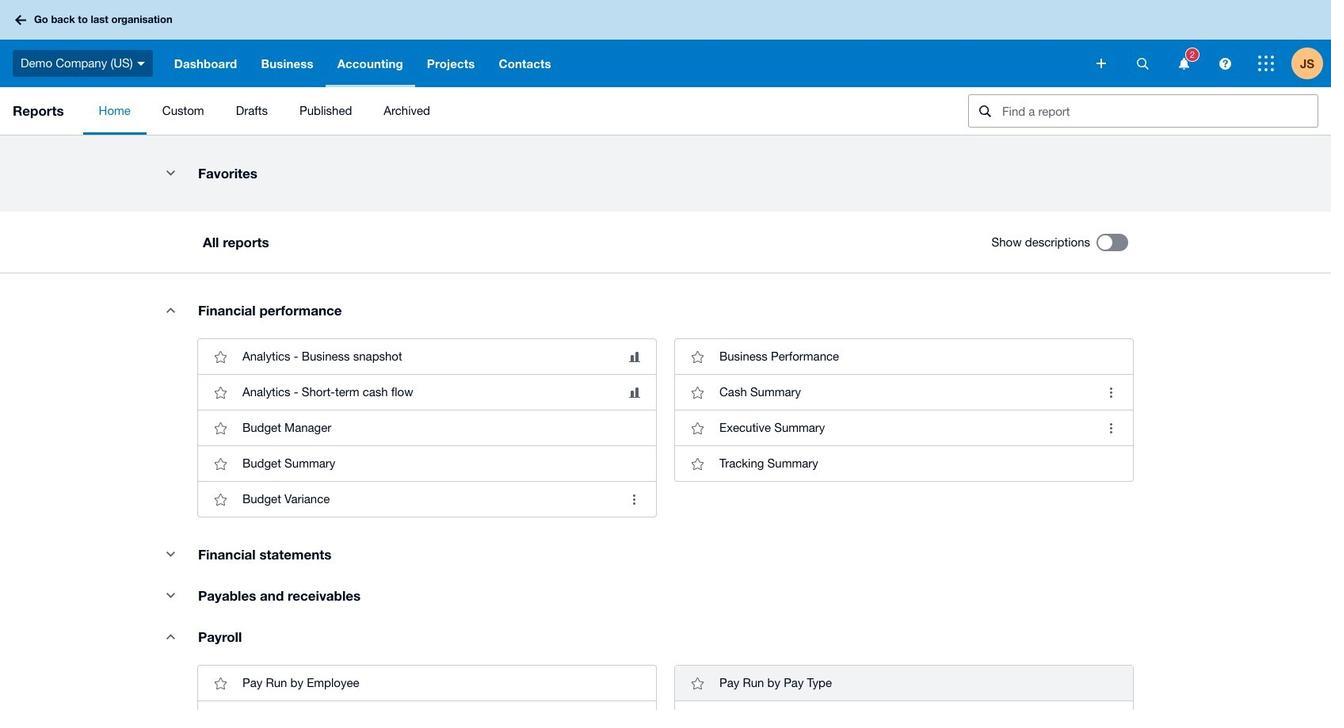 Task type: locate. For each thing, give the bounding box(es) containing it.
favorite image
[[204, 341, 236, 373], [204, 484, 236, 515]]

0 vertical spatial collapse report group image
[[155, 157, 186, 189]]

1 favorite image from the top
[[204, 341, 236, 373]]

1 horizontal spatial svg image
[[1137, 57, 1149, 69]]

more options image
[[1095, 377, 1127, 408]]

None field
[[968, 94, 1319, 128]]

0 vertical spatial expand report group image
[[155, 294, 186, 326]]

1 vertical spatial collapse report group image
[[155, 538, 186, 570]]

Find a report text field
[[1001, 95, 1318, 127]]

banner
[[0, 0, 1331, 87]]

menu
[[83, 87, 956, 135]]

2 favorite image from the top
[[204, 484, 236, 515]]

collapse report group image
[[155, 579, 186, 611]]

more options image
[[1095, 412, 1127, 444]]

svg image
[[15, 15, 26, 25], [1258, 55, 1274, 71], [1179, 57, 1189, 69], [1219, 57, 1231, 69], [137, 62, 145, 66]]

0 vertical spatial favorite image
[[204, 341, 236, 373]]

2 expand report group image from the top
[[155, 621, 186, 652]]

svg image
[[1137, 57, 1149, 69], [1097, 59, 1106, 68]]

expand report group image
[[155, 294, 186, 326], [155, 621, 186, 652]]

3 favorite image from the top
[[204, 448, 236, 480]]

1 vertical spatial favorite image
[[204, 484, 236, 515]]

2 collapse report group image from the top
[[155, 538, 186, 570]]

collapse report group image
[[155, 157, 186, 189], [155, 538, 186, 570]]

favorite image
[[204, 377, 236, 408], [204, 412, 236, 444], [204, 448, 236, 480], [204, 667, 236, 699]]

1 vertical spatial expand report group image
[[155, 621, 186, 652]]

2 favorite image from the top
[[204, 412, 236, 444]]

0 horizontal spatial svg image
[[1097, 59, 1106, 68]]

1 expand report group image from the top
[[155, 294, 186, 326]]



Task type: vqa. For each thing, say whether or not it's contained in the screenshot.
Go banner
no



Task type: describe. For each thing, give the bounding box(es) containing it.
1 favorite image from the top
[[204, 377, 236, 408]]

1 collapse report group image from the top
[[155, 157, 186, 189]]

4 favorite image from the top
[[204, 667, 236, 699]]



